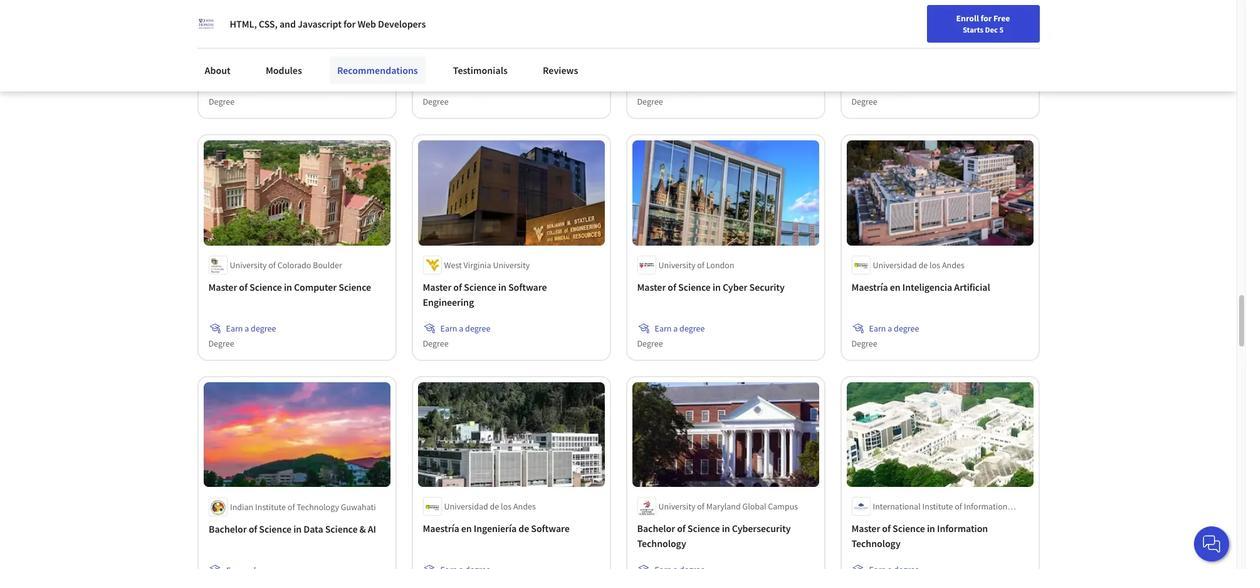 Task type: vqa. For each thing, say whether or not it's contained in the screenshot.
bottommost applications,
no



Task type: locate. For each thing, give the bounding box(es) containing it.
html,
[[230, 18, 257, 30]]

0 horizontal spatial maestría
[[423, 522, 459, 535]]

cybersecurity
[[732, 522, 791, 535]]

engineering
[[637, 54, 689, 66], [423, 296, 474, 308]]

for
[[981, 13, 992, 24], [344, 18, 356, 30]]

2 vertical spatial de
[[519, 522, 529, 535]]

science inside "bachelor of science in cybersecurity technology"
[[688, 522, 720, 535]]

0 vertical spatial universidad
[[873, 259, 917, 271]]

campus
[[768, 501, 798, 512]]

science for master of science in information systems link
[[464, 39, 497, 51]]

master of science in computer science down 'and'
[[208, 39, 371, 51]]

bachelor
[[852, 39, 890, 51], [208, 522, 246, 535], [637, 522, 675, 535]]

degree for universidad de los andes
[[894, 323, 919, 334]]

of inside master of science in data analytics engineering
[[668, 39, 677, 51]]

in inside "bachelor of science in cybersecurity technology"
[[722, 522, 730, 535]]

bachelor inside "bachelor of science in cybersecurity technology"
[[637, 522, 675, 535]]

universidad up maestría en inteligencia artificial at right
[[873, 259, 917, 271]]

master of science in computer science for university
[[208, 39, 371, 51]]

master of science in computer science down "university of colorado boulder"
[[208, 281, 371, 293]]

and
[[280, 18, 296, 30]]

universidad de los andes for ingeniería
[[444, 501, 536, 512]]

english
[[997, 14, 1027, 27]]

master inside the master of science in information technology
[[852, 522, 881, 535]]

0 vertical spatial los
[[930, 259, 941, 271]]

bachelor for bachelor of science in cybersecurity technology
[[637, 522, 675, 535]]

0 vertical spatial software
[[509, 281, 547, 293]]

javascript
[[298, 18, 342, 30]]

english button
[[974, 0, 1050, 41]]

de for ingeniería
[[490, 501, 499, 512]]

universidad
[[873, 259, 917, 271], [444, 501, 488, 512]]

science for master of science in computer science link corresponding to university
[[250, 39, 282, 51]]

de up maestría en inteligencia artificial at right
[[919, 259, 928, 271]]

state
[[246, 18, 264, 29]]

earn a degree for universidad de los andes
[[869, 323, 919, 334]]

pilani
[[873, 30, 894, 41]]

software right 'ingeniería'
[[531, 522, 570, 535]]

university of london
[[659, 259, 735, 271]]

of inside 'master of science in cyber security' link
[[668, 281, 677, 293]]

1 vertical spatial &
[[359, 522, 366, 535]]

master of science in computer science link down 'and'
[[208, 38, 385, 53]]

de for inteligencia
[[919, 259, 928, 271]]

1 horizontal spatial los
[[930, 259, 941, 271]]

ai
[[368, 522, 376, 535]]

2 horizontal spatial bachelor
[[852, 39, 890, 51]]

testimonials
[[453, 64, 508, 76]]

1 horizontal spatial bachelor
[[637, 522, 675, 535]]

johns hopkins university image
[[197, 15, 215, 33]]

in down indian institute of technology guwahati
[[293, 522, 301, 535]]

data left analytics in the top of the page
[[723, 39, 743, 51]]

1 vertical spatial los
[[501, 501, 512, 512]]

science for 'master of science in cyber security' link on the right of page
[[678, 281, 711, 293]]

institute right the "birla"
[[892, 18, 923, 29]]

0 horizontal spatial &
[[359, 522, 366, 535]]

0 horizontal spatial universidad
[[444, 501, 488, 512]]

andes for de
[[513, 501, 536, 512]]

institute right indian
[[255, 501, 286, 512]]

science for master of science in information technology link
[[893, 522, 925, 535]]

of
[[924, 18, 932, 29], [239, 39, 248, 51], [454, 39, 462, 51], [668, 39, 677, 51], [892, 39, 900, 51], [269, 259, 276, 271], [697, 259, 705, 271], [239, 281, 248, 293], [454, 281, 462, 293], [668, 281, 677, 293], [287, 501, 295, 512], [697, 501, 705, 512], [955, 501, 962, 512], [248, 522, 257, 535], [677, 522, 686, 535], [882, 522, 891, 535]]

institute inside international institute of information technology, hyderabad
[[923, 501, 953, 512]]

1 horizontal spatial &
[[978, 18, 983, 29]]

recommendations
[[337, 64, 418, 76]]

0 vertical spatial data
[[723, 39, 743, 51]]

software for master of science in software engineering
[[509, 281, 547, 293]]

boulder
[[313, 259, 342, 271]]

computer
[[294, 39, 337, 51], [947, 39, 989, 51], [294, 281, 337, 293]]

institute for information
[[923, 501, 953, 512]]

2 master of science in computer science link from the top
[[208, 279, 385, 294]]

1 vertical spatial maestría
[[423, 522, 459, 535]]

in left analytics in the top of the page
[[713, 39, 721, 51]]

master
[[208, 39, 237, 51], [423, 39, 452, 51], [637, 39, 666, 51], [208, 281, 237, 293], [423, 281, 452, 293], [637, 281, 666, 293], [852, 522, 881, 535]]

maestría left 'ingeniería'
[[423, 522, 459, 535]]

university for master of science in cyber security
[[659, 259, 696, 271]]

web
[[358, 18, 376, 30]]

master for university of colorado boulder
[[208, 281, 237, 293]]

in for university of maryland global campus
[[722, 522, 730, 535]]

universidad de los andes
[[873, 259, 965, 271], [444, 501, 536, 512]]

0 vertical spatial de
[[919, 259, 928, 271]]

universidad de los andes up 'ingeniería'
[[444, 501, 536, 512]]

0 horizontal spatial de
[[490, 501, 499, 512]]

los up maestría en ingeniería de software link
[[501, 501, 512, 512]]

institute up hyderabad
[[923, 501, 953, 512]]

0 horizontal spatial engineering
[[423, 296, 474, 308]]

1 vertical spatial data
[[303, 522, 323, 535]]

about
[[205, 64, 231, 76]]

maestría en inteligencia artificial link
[[852, 279, 1029, 294]]

html, css, and javascript for web developers
[[230, 18, 426, 30]]

0 vertical spatial engineering
[[637, 54, 689, 66]]

1 horizontal spatial engineering
[[637, 54, 689, 66]]

universidad up 'ingeniería'
[[444, 501, 488, 512]]

bachelor of science in data science & ai link
[[208, 521, 385, 536]]

dec
[[985, 24, 998, 34]]

in for university of colorado boulder
[[284, 281, 292, 293]]

1 horizontal spatial en
[[890, 281, 901, 293]]

guwahati
[[341, 501, 376, 512]]

2 horizontal spatial de
[[919, 259, 928, 271]]

in down 'and'
[[284, 39, 292, 51]]

earn a degree
[[226, 81, 276, 92], [440, 81, 491, 92], [655, 81, 705, 92], [869, 81, 919, 92], [226, 323, 276, 334], [440, 323, 491, 334], [655, 323, 705, 334], [869, 323, 919, 334]]

science inside master of science in data analytics engineering
[[678, 39, 711, 51]]

los up maestría en inteligencia artificial link
[[930, 259, 941, 271]]

enroll
[[957, 13, 979, 24]]

ball
[[230, 18, 244, 29]]

en
[[890, 281, 901, 293], [461, 522, 472, 535]]

0 horizontal spatial universidad de los andes
[[444, 501, 536, 512]]

starts
[[963, 24, 984, 34]]

engineering inside master of science in data analytics engineering
[[637, 54, 689, 66]]

master for ball state university
[[208, 39, 237, 51]]

institute
[[892, 18, 923, 29], [255, 501, 286, 512], [923, 501, 953, 512]]

1 vertical spatial software
[[531, 522, 570, 535]]

degree for west virginia university
[[423, 338, 449, 349]]

bachelor for bachelor of science in data science & ai
[[208, 522, 246, 535]]

0 vertical spatial master of science in computer science link
[[208, 38, 385, 53]]

0 vertical spatial en
[[890, 281, 901, 293]]

ball state university
[[230, 18, 303, 29]]

1 horizontal spatial maestría
[[852, 281, 888, 293]]

None search field
[[179, 8, 480, 33]]

in left cyber
[[713, 281, 721, 293]]

degree
[[208, 96, 234, 107], [423, 96, 449, 107], [637, 96, 663, 107], [852, 96, 878, 107], [208, 338, 234, 349], [423, 338, 449, 349], [637, 338, 663, 349], [852, 338, 878, 349]]

in down "university of colorado boulder"
[[284, 281, 292, 293]]

0 vertical spatial information
[[509, 39, 559, 51]]

institute inside birla institute of technology & science, pilani
[[892, 18, 923, 29]]

0 horizontal spatial data
[[303, 522, 323, 535]]

chat with us image
[[1202, 534, 1222, 554]]

earn a degree for university of colorado boulder
[[226, 323, 276, 334]]

in down the university of maryland global campus
[[722, 522, 730, 535]]

information
[[509, 39, 559, 51], [964, 501, 1008, 512], [937, 522, 988, 535]]

in for birla institute of technology & science, pilani
[[937, 39, 945, 51]]

1 horizontal spatial universidad de los andes
[[873, 259, 965, 271]]

maestría left inteligencia
[[852, 281, 888, 293]]

bachelor of science in cybersecurity technology link
[[637, 521, 814, 551]]

your
[[907, 14, 924, 26]]

bachelor for bachelor of science in computer science
[[852, 39, 890, 51]]

& left ai
[[359, 522, 366, 535]]

de up 'ingeniería'
[[490, 501, 499, 512]]

data
[[723, 39, 743, 51], [303, 522, 323, 535]]

of inside the master of science in information technology
[[882, 522, 891, 535]]

degree
[[251, 81, 276, 92], [465, 81, 491, 92], [680, 81, 705, 92], [894, 81, 919, 92], [251, 323, 276, 334], [465, 323, 491, 334], [680, 323, 705, 334], [894, 323, 919, 334]]

0 horizontal spatial en
[[461, 522, 472, 535]]

& left dec
[[978, 18, 983, 29]]

of inside master of science in software engineering
[[454, 281, 462, 293]]

a for universidad de los andes
[[888, 323, 892, 334]]

software inside master of science in software engineering
[[509, 281, 547, 293]]

andes up maestría en ingeniería de software link
[[513, 501, 536, 512]]

0 vertical spatial andes
[[942, 259, 965, 271]]

andes
[[942, 259, 965, 271], [513, 501, 536, 512]]

master for west virginia university
[[423, 281, 452, 293]]

en left 'ingeniería'
[[461, 522, 472, 535]]

in inside "link"
[[293, 522, 301, 535]]

1 vertical spatial universidad de los andes
[[444, 501, 536, 512]]

university for master of science in computer science
[[230, 259, 267, 271]]

computer for university
[[294, 39, 337, 51]]

in down 'west virginia university'
[[498, 281, 507, 293]]

0 horizontal spatial bachelor
[[208, 522, 246, 535]]

a
[[245, 81, 249, 92], [459, 81, 464, 92], [674, 81, 678, 92], [888, 81, 892, 92], [245, 323, 249, 334], [459, 323, 464, 334], [674, 323, 678, 334], [888, 323, 892, 334]]

master inside master of science in software engineering
[[423, 281, 452, 293]]

degree for ball state university
[[208, 96, 234, 107]]

de right 'ingeniería'
[[519, 522, 529, 535]]

master of science in computer science link for university
[[208, 38, 385, 53]]

bachelor inside "bachelor of science in computer science" link
[[852, 39, 890, 51]]

universidad de los andes up maestría en inteligencia artificial at right
[[873, 259, 965, 271]]

for up dec
[[981, 13, 992, 24]]

1 vertical spatial engineering
[[423, 296, 474, 308]]

career
[[944, 14, 968, 26]]

andes for artificial
[[942, 259, 965, 271]]

science inside the master of science in information technology
[[893, 522, 925, 535]]

information inside international institute of information technology, hyderabad
[[964, 501, 1008, 512]]

css,
[[259, 18, 278, 30]]

computer down javascript
[[294, 39, 337, 51]]

find your new career
[[889, 14, 968, 26]]

information inside the master of science in information technology
[[937, 522, 988, 535]]

master of science in computer science link down colorado
[[208, 279, 385, 294]]

in up testimonials
[[498, 39, 507, 51]]

1 vertical spatial de
[[490, 501, 499, 512]]

de
[[919, 259, 928, 271], [490, 501, 499, 512], [519, 522, 529, 535]]

andes up maestría en inteligencia artificial link
[[942, 259, 965, 271]]

a for university of london
[[674, 323, 678, 334]]

los
[[930, 259, 941, 271], [501, 501, 512, 512]]

data inside master of science in data analytics engineering
[[723, 39, 743, 51]]

earn a degree for west virginia university
[[440, 323, 491, 334]]

1 vertical spatial master of science in computer science link
[[208, 279, 385, 294]]

0 horizontal spatial los
[[501, 501, 512, 512]]

west
[[444, 259, 462, 271]]

earn
[[226, 81, 243, 92], [440, 81, 457, 92], [655, 81, 672, 92], [869, 81, 886, 92], [226, 323, 243, 334], [440, 323, 457, 334], [655, 323, 672, 334], [869, 323, 886, 334]]

about link
[[197, 56, 238, 84]]

international institute of information technology, hyderabad
[[873, 501, 1008, 525]]

computer down boulder on the top of page
[[294, 281, 337, 293]]

data inside "link"
[[303, 522, 323, 535]]

& inside bachelor of science in data science & ai "link"
[[359, 522, 366, 535]]

in for university of london
[[713, 281, 721, 293]]

degree for university of london
[[680, 323, 705, 334]]

virginia
[[464, 259, 491, 271]]

master of science in computer science
[[208, 39, 371, 51], [208, 281, 371, 293]]

university
[[266, 18, 303, 29], [230, 259, 267, 271], [493, 259, 530, 271], [659, 259, 696, 271], [659, 501, 696, 512]]

for left the "web"
[[344, 18, 356, 30]]

0 vertical spatial &
[[978, 18, 983, 29]]

in for international institute of information technology, hyderabad
[[927, 522, 935, 535]]

science for "bachelor of science in computer science" link
[[902, 39, 935, 51]]

data down indian institute of technology guwahati
[[303, 522, 323, 535]]

1 master of science in computer science from the top
[[208, 39, 371, 51]]

1 horizontal spatial universidad
[[873, 259, 917, 271]]

in inside master of science in software engineering
[[498, 281, 507, 293]]

en left inteligencia
[[890, 281, 901, 293]]

west virginia university
[[444, 259, 530, 271]]

master of science in cyber security link
[[637, 279, 814, 294]]

master of science in data analytics engineering
[[637, 39, 783, 66]]

in right technology,
[[927, 522, 935, 535]]

analytics
[[745, 39, 783, 51]]

of inside master of science in information systems link
[[454, 39, 462, 51]]

1 horizontal spatial data
[[723, 39, 743, 51]]

software down 'west virginia university'
[[509, 281, 547, 293]]

degree for west virginia university
[[465, 323, 491, 334]]

0 horizontal spatial andes
[[513, 501, 536, 512]]

universidad for inteligencia
[[873, 259, 917, 271]]

1 horizontal spatial andes
[[942, 259, 965, 271]]

science inside master of science in software engineering
[[464, 281, 497, 293]]

technology inside the master of science in information technology
[[852, 537, 901, 550]]

bachelor inside bachelor of science in data science & ai "link"
[[208, 522, 246, 535]]

a for birla institute of technology & science, pilani
[[888, 81, 892, 92]]

university of maryland global campus
[[659, 501, 798, 512]]

master of science in information systems link
[[423, 38, 600, 53]]

data for analytics
[[723, 39, 743, 51]]

university up master of science in cyber security
[[659, 259, 696, 271]]

in for west virginia university
[[498, 281, 507, 293]]

in inside the master of science in information technology
[[927, 522, 935, 535]]

1 horizontal spatial for
[[981, 13, 992, 24]]

0 vertical spatial maestría
[[852, 281, 888, 293]]

maestría
[[852, 281, 888, 293], [423, 522, 459, 535]]

university left colorado
[[230, 259, 267, 271]]

1 master of science in computer science link from the top
[[208, 38, 385, 53]]

2 master of science in computer science from the top
[[208, 281, 371, 293]]

1 vertical spatial andes
[[513, 501, 536, 512]]

computer for of
[[947, 39, 989, 51]]

technology inside "bachelor of science in cybersecurity technology"
[[637, 537, 686, 550]]

technology
[[933, 18, 976, 29], [296, 501, 339, 512], [637, 537, 686, 550], [852, 537, 901, 550]]

birla
[[873, 18, 890, 29]]

in down new
[[937, 39, 945, 51]]

science for master of science in software engineering link on the left of the page
[[464, 281, 497, 293]]

0 vertical spatial master of science in computer science
[[208, 39, 371, 51]]

degree for ball state university
[[251, 81, 276, 92]]

0 vertical spatial universidad de los andes
[[873, 259, 965, 271]]

1 vertical spatial universidad
[[444, 501, 488, 512]]

1 vertical spatial en
[[461, 522, 472, 535]]

1 vertical spatial master of science in computer science
[[208, 281, 371, 293]]

in
[[284, 39, 292, 51], [498, 39, 507, 51], [713, 39, 721, 51], [937, 39, 945, 51], [284, 281, 292, 293], [498, 281, 507, 293], [713, 281, 721, 293], [293, 522, 301, 535], [722, 522, 730, 535], [927, 522, 935, 535]]

university left maryland
[[659, 501, 696, 512]]

ingeniería
[[474, 522, 517, 535]]

1 vertical spatial information
[[964, 501, 1008, 512]]

developers
[[378, 18, 426, 30]]

computer down starts
[[947, 39, 989, 51]]

university up master of science in software engineering link on the left of the page
[[493, 259, 530, 271]]

2 vertical spatial information
[[937, 522, 988, 535]]



Task type: describe. For each thing, give the bounding box(es) containing it.
a for university of colorado boulder
[[245, 323, 249, 334]]

university of colorado boulder
[[230, 259, 342, 271]]

degree for university of colorado boulder
[[208, 338, 234, 349]]

earn a degree for birla institute of technology & science, pilani
[[869, 81, 919, 92]]

university right the state
[[266, 18, 303, 29]]

universidad for ingeniería
[[444, 501, 488, 512]]

los for ingeniería
[[501, 501, 512, 512]]

a for west virginia university
[[459, 323, 464, 334]]

0 horizontal spatial for
[[344, 18, 356, 30]]

maestría en ingeniería de software
[[423, 522, 570, 535]]

master of science in information technology
[[852, 522, 988, 550]]

indian institute of technology guwahati
[[230, 501, 376, 512]]

los for inteligencia
[[930, 259, 941, 271]]

universidad de los andes for inteligencia
[[873, 259, 965, 271]]

en for inteligencia
[[890, 281, 901, 293]]

find
[[889, 14, 905, 26]]

science for master of science in data analytics engineering link
[[678, 39, 711, 51]]

find your new career link
[[883, 13, 974, 28]]

master of science in data analytics engineering link
[[637, 38, 814, 68]]

master of science in cyber security
[[637, 281, 785, 293]]

in inside master of science in data analytics engineering
[[713, 39, 721, 51]]

earn a degree for ball state university
[[226, 81, 276, 92]]

maestría for maestría en inteligencia artificial
[[852, 281, 888, 293]]

in for indian institute of technology guwahati
[[293, 522, 301, 535]]

earn for university of colorado boulder
[[226, 323, 243, 334]]

inteligencia
[[903, 281, 953, 293]]

indian
[[230, 501, 253, 512]]

master of science in computer science for colorado
[[208, 281, 371, 293]]

data for science
[[303, 522, 323, 535]]

earn for west virginia university
[[440, 323, 457, 334]]

security
[[750, 281, 785, 293]]

new
[[925, 14, 942, 26]]

earn for ball state university
[[226, 81, 243, 92]]

of inside "bachelor of science in computer science" link
[[892, 39, 900, 51]]

degree for birla institute of technology & science, pilani
[[852, 96, 878, 107]]

reviews
[[543, 64, 578, 76]]

london
[[706, 259, 735, 271]]

a for ball state university
[[245, 81, 249, 92]]

bachelor of science in computer science
[[852, 39, 1024, 51]]

maestría for maestría en ingeniería de software
[[423, 522, 459, 535]]

modules
[[266, 64, 302, 76]]

technology inside birla institute of technology & science, pilani
[[933, 18, 976, 29]]

earn for birla institute of technology & science, pilani
[[869, 81, 886, 92]]

en for ingeniería
[[461, 522, 472, 535]]

technology,
[[873, 514, 917, 525]]

maryland
[[706, 501, 741, 512]]

earn for university of london
[[655, 323, 672, 334]]

hyderabad
[[919, 514, 960, 525]]

master of science in software engineering link
[[423, 279, 600, 309]]

degree for birla institute of technology & science, pilani
[[894, 81, 919, 92]]

university for bachelor of science in cybersecurity technology
[[659, 501, 696, 512]]

bachelor of science in computer science link
[[852, 38, 1029, 53]]

5
[[1000, 24, 1004, 34]]

of inside bachelor of science in data science & ai "link"
[[248, 522, 257, 535]]

birla institute of technology & science, pilani
[[873, 18, 1015, 41]]

artificial
[[955, 281, 990, 293]]

1 horizontal spatial de
[[519, 522, 529, 535]]

bachelor of science in cybersecurity technology
[[637, 522, 791, 550]]

engineering inside master of science in software engineering
[[423, 296, 474, 308]]

institute for data
[[255, 501, 286, 512]]

recommendations link
[[330, 56, 426, 84]]

master of science in information systems
[[423, 39, 597, 51]]

for inside 'enroll for free starts dec 5'
[[981, 13, 992, 24]]

maestría en inteligencia artificial
[[852, 281, 990, 293]]

institute for computer
[[892, 18, 923, 29]]

global
[[743, 501, 767, 512]]

maestría en ingeniería de software link
[[423, 521, 600, 536]]

master for international institute of information technology, hyderabad
[[852, 522, 881, 535]]

degree for university of colorado boulder
[[251, 323, 276, 334]]

computer for colorado
[[294, 281, 337, 293]]

science,
[[985, 18, 1015, 29]]

degree for universidad de los andes
[[852, 338, 878, 349]]

master inside master of science in data analytics engineering
[[637, 39, 666, 51]]

science for colorado's master of science in computer science link
[[250, 281, 282, 293]]

software for maestría en ingeniería de software
[[531, 522, 570, 535]]

of inside birla institute of technology & science, pilani
[[924, 18, 932, 29]]

information for master of science in information systems
[[509, 39, 559, 51]]

reviews link
[[535, 56, 586, 84]]

colorado
[[278, 259, 311, 271]]

earn a degree for university of london
[[655, 323, 705, 334]]

& inside birla institute of technology & science, pilani
[[978, 18, 983, 29]]

enroll for free starts dec 5
[[957, 13, 1010, 34]]

earn for universidad de los andes
[[869, 323, 886, 334]]

science for bachelor of science in data science & ai "link"
[[259, 522, 291, 535]]

testimonials link
[[446, 56, 515, 84]]

bachelor of science in data science & ai
[[208, 522, 376, 535]]

science for bachelor of science in cybersecurity technology link
[[688, 522, 720, 535]]

master of science in information technology link
[[852, 521, 1029, 551]]

in for ball state university
[[284, 39, 292, 51]]

master for university of london
[[637, 281, 666, 293]]

degree for university of london
[[637, 338, 663, 349]]

free
[[994, 13, 1010, 24]]

of inside "bachelor of science in cybersecurity technology"
[[677, 522, 686, 535]]

master of science in software engineering
[[423, 281, 547, 308]]

master of science in computer science link for colorado
[[208, 279, 385, 294]]

information for master of science in information technology
[[937, 522, 988, 535]]

systems
[[561, 39, 597, 51]]

cyber
[[723, 281, 748, 293]]

of inside international institute of information technology, hyderabad
[[955, 501, 962, 512]]

international
[[873, 501, 921, 512]]

modules link
[[258, 56, 310, 84]]



